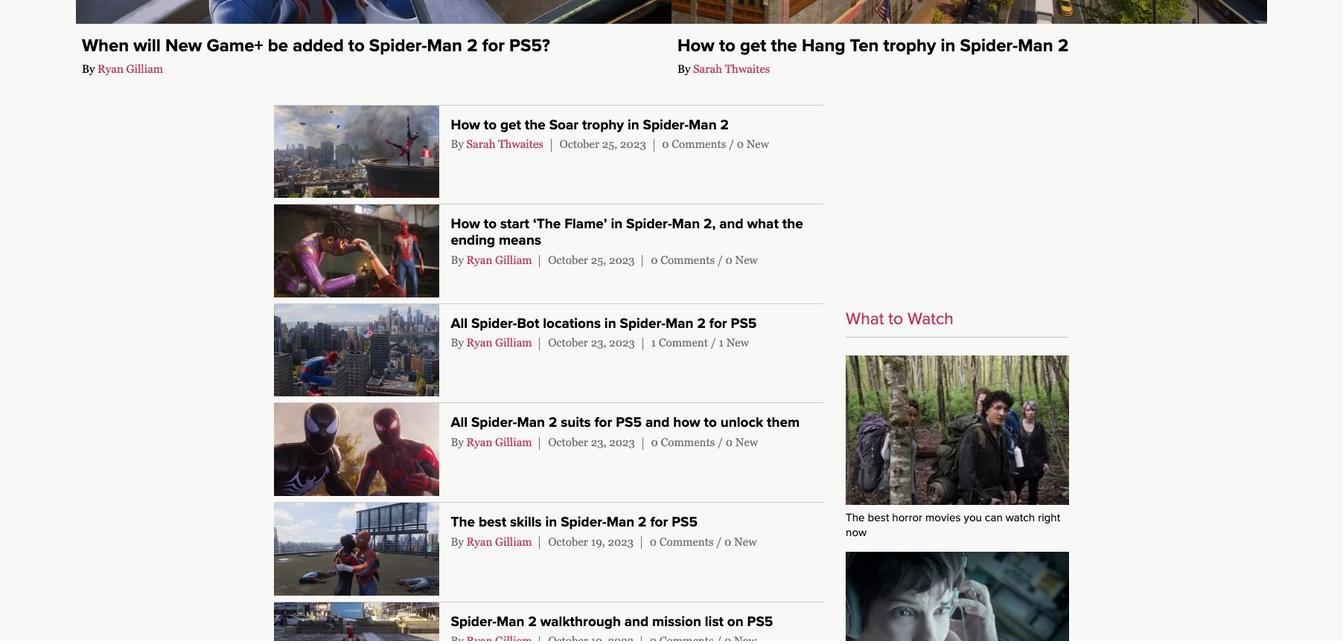 Task type: describe. For each thing, give the bounding box(es) containing it.
spider-man looks at a spider-bot in his hands in spider-man 2 image
[[76, 0, 672, 24]]

close-up shot of sandra bullock holding a radio headset in gravity. image
[[846, 553, 1069, 642]]

spider-man pulls back on a web slingshot in spider-man 2 image
[[274, 603, 439, 642]]

spider-man does a handstand on a powerplant in spider man 2 on ps5 while getting the soar trophy. image
[[274, 105, 439, 198]]

miles and peter hug in spider-man 2 image
[[274, 503, 439, 596]]

four people in their early 20s stand in the woods with backpacks and raincoats on in 2016's blair witch sequel image
[[846, 356, 1069, 505]]



Task type: vqa. For each thing, say whether or not it's contained in the screenshot.
THE 'BY'
no



Task type: locate. For each thing, give the bounding box(es) containing it.
peter parker looks at a spider-bot in williamsburg in spider-man 2 image
[[274, 304, 439, 397]]

peter parker in the black suit and miles morales look at the camera together in marvel's spider-man 2 image
[[274, 404, 439, 497]]

spider man does a trick on the hudson river in spider man 2 on ps5. image
[[672, 0, 1267, 24]]



